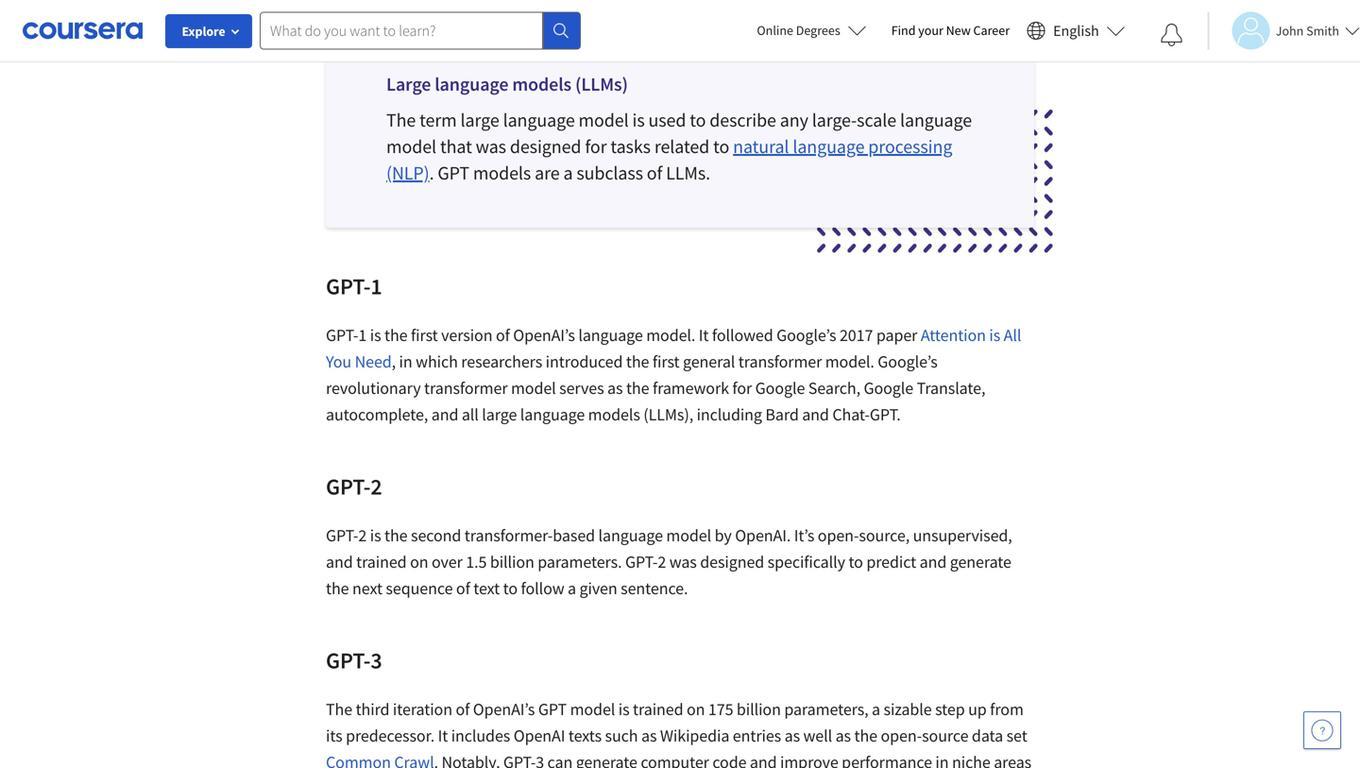 Task type: locate. For each thing, give the bounding box(es) containing it.
0 vertical spatial model.
[[647, 325, 696, 346]]

first up which
[[411, 325, 438, 346]]

it up the general
[[699, 325, 709, 346]]

0 horizontal spatial the
[[326, 699, 353, 720]]

explore button
[[165, 14, 252, 48]]

0 horizontal spatial transformer
[[424, 378, 508, 399]]

designed up are
[[510, 135, 582, 158]]

1 vertical spatial first
[[653, 351, 680, 372]]

. gpt models are a subclass of llms.
[[430, 161, 714, 185]]

0 horizontal spatial for
[[585, 135, 607, 158]]

is
[[633, 108, 645, 132], [370, 325, 381, 346], [990, 325, 1001, 346], [370, 525, 381, 546], [619, 699, 630, 720]]

0 horizontal spatial model.
[[647, 325, 696, 346]]

on
[[410, 551, 429, 573], [687, 699, 705, 720]]

open-
[[818, 525, 859, 546], [881, 725, 922, 747]]

openai's
[[513, 325, 575, 346], [473, 699, 535, 720]]

trained up the such
[[633, 699, 684, 720]]

0 horizontal spatial 2
[[359, 525, 367, 546]]

the for the term large language model is used to describe any large-scale language model that was designed for tasks related to
[[386, 108, 416, 132]]

transformer up all
[[424, 378, 508, 399]]

its
[[326, 725, 343, 747]]

1 horizontal spatial 2
[[371, 472, 382, 501]]

a left given
[[568, 578, 576, 599]]

model. for transformer
[[826, 351, 875, 372]]

is up the such
[[619, 699, 630, 720]]

transformer down followed
[[739, 351, 822, 372]]

0 horizontal spatial open-
[[818, 525, 859, 546]]

degrees
[[796, 22, 841, 39]]

0 horizontal spatial billion
[[490, 551, 535, 573]]

as
[[608, 378, 623, 399], [642, 725, 657, 747], [785, 725, 800, 747], [836, 725, 851, 747]]

designed inside gpt-2 is the second transformer-based language model by openai. it's open-source, unsupervised, and trained on over 1.5 billion parameters. gpt-2 was designed specifically to predict and generate the next sequence of text to follow a given sentence.
[[700, 551, 765, 573]]

the inside the term large language model is used to describe any large-scale language model that was designed for tasks related to
[[386, 108, 416, 132]]

model. down 2017
[[826, 351, 875, 372]]

billion
[[490, 551, 535, 573], [737, 699, 781, 720]]

billion down "transformer-"
[[490, 551, 535, 573]]

for up subclass
[[585, 135, 607, 158]]

(llms),
[[644, 404, 694, 425]]

1 horizontal spatial trained
[[633, 699, 684, 720]]

1 for gpt-1 is the first version of openai's language model. it followed google's 2017 paper
[[359, 325, 367, 346]]

model up '(nlp)'
[[386, 135, 437, 158]]

model
[[579, 108, 629, 132], [386, 135, 437, 158], [511, 378, 556, 399], [667, 525, 712, 546], [570, 699, 615, 720]]

the up , at the top left
[[385, 325, 408, 346]]

1 vertical spatial open-
[[881, 725, 922, 747]]

1 horizontal spatial gpt
[[539, 699, 567, 720]]

source
[[922, 725, 969, 747]]

data
[[972, 725, 1004, 747]]

as right 'serves' on the left
[[608, 378, 623, 399]]

1 horizontal spatial was
[[670, 551, 697, 573]]

subclass
[[577, 161, 643, 185]]

gpt-1 is the first version of openai's language model. it followed google's 2017 paper
[[326, 325, 921, 346]]

llms.
[[666, 161, 711, 185]]

model up texts
[[570, 699, 615, 720]]

1 vertical spatial google's
[[878, 351, 938, 372]]

1 horizontal spatial transformer
[[739, 351, 822, 372]]

designed inside the term large language model is used to describe any large-scale language model that was designed for tasks related to
[[510, 135, 582, 158]]

a right are
[[564, 161, 573, 185]]

1 vertical spatial on
[[687, 699, 705, 720]]

0 horizontal spatial google's
[[777, 325, 837, 346]]

2 vertical spatial 2
[[658, 551, 666, 573]]

large right all
[[482, 404, 517, 425]]

1 horizontal spatial google
[[864, 378, 914, 399]]

a
[[564, 161, 573, 185], [568, 578, 576, 599], [872, 699, 881, 720]]

1 vertical spatial trained
[[633, 699, 684, 720]]

career
[[974, 22, 1010, 39]]

gpt-
[[326, 272, 371, 301], [326, 325, 359, 346], [326, 472, 371, 501], [326, 525, 359, 546], [626, 551, 658, 573], [326, 646, 371, 675]]

language right based
[[599, 525, 663, 546]]

a inside gpt-2 is the second transformer-based language model by openai. it's open-source, unsupervised, and trained on over 1.5 billion parameters. gpt-2 was designed specifically to predict and generate the next sequence of text to follow a given sentence.
[[568, 578, 576, 599]]

a left sizable
[[872, 699, 881, 720]]

find
[[892, 22, 916, 39]]

first
[[411, 325, 438, 346], [653, 351, 680, 372]]

the down parameters,
[[855, 725, 878, 747]]

large
[[461, 108, 500, 132], [482, 404, 517, 425]]

is down gpt-2 at the bottom of page
[[370, 525, 381, 546]]

open- inside the third iteration of openai's gpt model is trained on 175 billion parameters, a sizable step up from its predecessor. it includes openai texts such as wikipedia entries as well as the open-source data set
[[881, 725, 922, 747]]

language down 'serves' on the left
[[520, 404, 585, 425]]

and
[[432, 404, 459, 425], [802, 404, 830, 425], [326, 551, 353, 573], [920, 551, 947, 573]]

1 horizontal spatial billion
[[737, 699, 781, 720]]

0 horizontal spatial 1
[[359, 325, 367, 346]]

predict
[[867, 551, 917, 573]]

of left text
[[456, 578, 470, 599]]

source,
[[859, 525, 910, 546]]

up
[[969, 699, 987, 720]]

gpt right the .
[[438, 161, 470, 185]]

and up next
[[326, 551, 353, 573]]

language inside , in which researchers introduced the first general transformer model. google's revolutionary transformer model serves as the framework for google search, google translate, autocomplete, and all large language models (llms), including bard and chat-gpt.
[[520, 404, 585, 425]]

large up that
[[461, 108, 500, 132]]

a inside the third iteration of openai's gpt model is trained on 175 billion parameters, a sizable step up from its predecessor. it includes openai texts such as wikipedia entries as well as the open-source data set
[[872, 699, 881, 720]]

1 vertical spatial large
[[482, 404, 517, 425]]

the third iteration of openai's gpt model is trained on 175 billion parameters, a sizable step up from its predecessor. it includes openai texts such as wikipedia entries as well as the open-source data set
[[326, 699, 1028, 747]]

1 horizontal spatial model.
[[826, 351, 875, 372]]

0 vertical spatial it
[[699, 325, 709, 346]]

well
[[804, 725, 833, 747]]

is inside the third iteration of openai's gpt model is trained on 175 billion parameters, a sizable step up from its predecessor. it includes openai texts such as wikipedia entries as well as the open-source data set
[[619, 699, 630, 720]]

as inside , in which researchers introduced the first general transformer model. google's revolutionary transformer model serves as the framework for google search, google translate, autocomplete, and all large language models (llms), including bard and chat-gpt.
[[608, 378, 623, 399]]

trained inside gpt-2 is the second transformer-based language model by openai. it's open-source, unsupervised, and trained on over 1.5 billion parameters. gpt-2 was designed specifically to predict and generate the next sequence of text to follow a given sentence.
[[356, 551, 407, 573]]

1 vertical spatial for
[[733, 378, 752, 399]]

all
[[462, 404, 479, 425]]

open- right it's
[[818, 525, 859, 546]]

0 vertical spatial for
[[585, 135, 607, 158]]

0 vertical spatial was
[[476, 135, 506, 158]]

on up sequence
[[410, 551, 429, 573]]

1 horizontal spatial first
[[653, 351, 680, 372]]

gpt up openai
[[539, 699, 567, 720]]

2 down autocomplete,
[[371, 472, 382, 501]]

trained inside the third iteration of openai's gpt model is trained on 175 billion parameters, a sizable step up from its predecessor. it includes openai texts such as wikipedia entries as well as the open-source data set
[[633, 699, 684, 720]]

model. for language
[[647, 325, 696, 346]]

models left (llms) on the top of page
[[512, 72, 572, 96]]

1 vertical spatial the
[[326, 699, 353, 720]]

google up gpt.
[[864, 378, 914, 399]]

natural language processing (nlp) link
[[386, 135, 953, 185]]

1 vertical spatial model.
[[826, 351, 875, 372]]

1 vertical spatial 2
[[359, 525, 367, 546]]

1 vertical spatial models
[[473, 161, 531, 185]]

online
[[757, 22, 794, 39]]

1 vertical spatial designed
[[700, 551, 765, 573]]

serves
[[560, 378, 604, 399]]

0 horizontal spatial trained
[[356, 551, 407, 573]]

trained up next
[[356, 551, 407, 573]]

given
[[580, 578, 618, 599]]

2 vertical spatial models
[[588, 404, 640, 425]]

to
[[690, 108, 706, 132], [714, 135, 730, 158], [849, 551, 864, 573], [503, 578, 518, 599]]

.
[[430, 161, 434, 185]]

language inside natural language processing (nlp)
[[793, 135, 865, 158]]

large inside the term large language model is used to describe any large-scale language model that was designed for tasks related to
[[461, 108, 500, 132]]

over
[[432, 551, 463, 573]]

1 vertical spatial billion
[[737, 699, 781, 720]]

to right text
[[503, 578, 518, 599]]

it inside the third iteration of openai's gpt model is trained on 175 billion parameters, a sizable step up from its predecessor. it includes openai texts such as wikipedia entries as well as the open-source data set
[[438, 725, 448, 747]]

the
[[386, 108, 416, 132], [326, 699, 353, 720]]

of up includes
[[456, 699, 470, 720]]

0 vertical spatial 2
[[371, 472, 382, 501]]

text
[[474, 578, 500, 599]]

sequence
[[386, 578, 453, 599]]

1 horizontal spatial the
[[386, 108, 416, 132]]

is up need
[[370, 325, 381, 346]]

gpt- for gpt-3
[[326, 646, 371, 675]]

1 vertical spatial a
[[568, 578, 576, 599]]

language up term
[[435, 72, 509, 96]]

john
[[1276, 22, 1304, 39]]

the up 'its'
[[326, 699, 353, 720]]

transformer
[[739, 351, 822, 372], [424, 378, 508, 399]]

it
[[699, 325, 709, 346], [438, 725, 448, 747]]

language up introduced
[[579, 325, 643, 346]]

large
[[386, 72, 431, 96]]

2 up sentence.
[[658, 551, 666, 573]]

the inside the third iteration of openai's gpt model is trained on 175 billion parameters, a sizable step up from its predecessor. it includes openai texts such as wikipedia entries as well as the open-source data set
[[326, 699, 353, 720]]

2 down gpt-2 at the bottom of page
[[359, 525, 367, 546]]

1 vertical spatial 1
[[359, 325, 367, 346]]

for inside , in which researchers introduced the first general transformer model. google's revolutionary transformer model serves as the framework for google search, google translate, autocomplete, and all large language models (llms), including bard and chat-gpt.
[[733, 378, 752, 399]]

0 vertical spatial a
[[564, 161, 573, 185]]

0 horizontal spatial on
[[410, 551, 429, 573]]

0 horizontal spatial designed
[[510, 135, 582, 158]]

translate,
[[917, 378, 986, 399]]

sizable
[[884, 699, 932, 720]]

1 vertical spatial openai's
[[473, 699, 535, 720]]

models left are
[[473, 161, 531, 185]]

1 horizontal spatial 1
[[371, 272, 382, 301]]

1 horizontal spatial for
[[733, 378, 752, 399]]

0 vertical spatial on
[[410, 551, 429, 573]]

0 vertical spatial large
[[461, 108, 500, 132]]

1 vertical spatial gpt
[[539, 699, 567, 720]]

openai's up introduced
[[513, 325, 575, 346]]

0 vertical spatial trained
[[356, 551, 407, 573]]

2 horizontal spatial 2
[[658, 551, 666, 573]]

was up sentence.
[[670, 551, 697, 573]]

0 horizontal spatial first
[[411, 325, 438, 346]]

1 horizontal spatial open-
[[881, 725, 922, 747]]

0 vertical spatial first
[[411, 325, 438, 346]]

models
[[512, 72, 572, 96], [473, 161, 531, 185], [588, 404, 640, 425]]

framework
[[653, 378, 729, 399]]

the up (llms), in the bottom of the page
[[626, 378, 650, 399]]

model down "researchers" on the left top
[[511, 378, 556, 399]]

1 horizontal spatial on
[[687, 699, 705, 720]]

0 vertical spatial the
[[386, 108, 416, 132]]

the for the third iteration of openai's gpt model is trained on 175 billion parameters, a sizable step up from its predecessor. it includes openai texts such as wikipedia entries as well as the open-source data set
[[326, 699, 353, 720]]

0 vertical spatial billion
[[490, 551, 535, 573]]

0 horizontal spatial gpt
[[438, 161, 470, 185]]

designed down by at the bottom of page
[[700, 551, 765, 573]]

model.
[[647, 325, 696, 346], [826, 351, 875, 372]]

0 vertical spatial transformer
[[739, 351, 822, 372]]

google's down paper
[[878, 351, 938, 372]]

find your new career
[[892, 22, 1010, 39]]

open- down sizable
[[881, 725, 922, 747]]

is up 'tasks'
[[633, 108, 645, 132]]

google up bard
[[756, 378, 805, 399]]

0 vertical spatial designed
[[510, 135, 582, 158]]

specifically
[[768, 551, 846, 573]]

for up including
[[733, 378, 752, 399]]

the down the large
[[386, 108, 416, 132]]

set
[[1007, 725, 1028, 747]]

0 horizontal spatial it
[[438, 725, 448, 747]]

1 vertical spatial it
[[438, 725, 448, 747]]

next
[[352, 578, 383, 599]]

2 google from the left
[[864, 378, 914, 399]]

, in which researchers introduced the first general transformer model. google's revolutionary transformer model serves as the framework for google search, google translate, autocomplete, and all large language models (llms), including bard and chat-gpt.
[[326, 351, 986, 425]]

search,
[[809, 378, 861, 399]]

is inside gpt-2 is the second transformer-based language model by openai. it's open-source, unsupervised, and trained on over 1.5 billion parameters. gpt-2 was designed specifically to predict and generate the next sequence of text to follow a given sentence.
[[370, 525, 381, 546]]

john smith button
[[1208, 12, 1361, 50]]

1 vertical spatial was
[[670, 551, 697, 573]]

texts
[[569, 725, 602, 747]]

explore
[[182, 23, 225, 40]]

of up "researchers" on the left top
[[496, 325, 510, 346]]

google's left 2017
[[777, 325, 837, 346]]

None search field
[[260, 12, 581, 50]]

such
[[605, 725, 638, 747]]

0 vertical spatial 1
[[371, 272, 382, 301]]

autocomplete,
[[326, 404, 428, 425]]

models down 'serves' on the left
[[588, 404, 640, 425]]

term
[[420, 108, 457, 132]]

1 horizontal spatial designed
[[700, 551, 765, 573]]

the inside the third iteration of openai's gpt model is trained on 175 billion parameters, a sizable step up from its predecessor. it includes openai texts such as wikipedia entries as well as the open-source data set
[[855, 725, 878, 747]]

as left the well
[[785, 725, 800, 747]]

billion up entries
[[737, 699, 781, 720]]

model. up the general
[[647, 325, 696, 346]]

(llms)
[[575, 72, 628, 96]]

of
[[647, 161, 663, 185], [496, 325, 510, 346], [456, 578, 470, 599], [456, 699, 470, 720]]

attention is all you need
[[326, 325, 1022, 372]]

0 horizontal spatial was
[[476, 135, 506, 158]]

first up framework
[[653, 351, 680, 372]]

0 vertical spatial open-
[[818, 525, 859, 546]]

1 vertical spatial transformer
[[424, 378, 508, 399]]

language down large language models (llms)
[[503, 108, 575, 132]]

on inside the third iteration of openai's gpt model is trained on 175 billion parameters, a sizable step up from its predecessor. it includes openai texts such as wikipedia entries as well as the open-source data set
[[687, 699, 705, 720]]

natural
[[733, 135, 789, 158]]

2 vertical spatial a
[[872, 699, 881, 720]]

1 for gpt-1
[[371, 272, 382, 301]]

model. inside , in which researchers introduced the first general transformer model. google's revolutionary transformer model serves as the framework for google search, google translate, autocomplete, and all large language models (llms), including bard and chat-gpt.
[[826, 351, 875, 372]]

on inside gpt-2 is the second transformer-based language model by openai. it's open-source, unsupervised, and trained on over 1.5 billion parameters. gpt-2 was designed specifically to predict and generate the next sequence of text to follow a given sentence.
[[410, 551, 429, 573]]

model left by at the bottom of page
[[667, 525, 712, 546]]

it down iteration
[[438, 725, 448, 747]]

model inside the third iteration of openai's gpt model is trained on 175 billion parameters, a sizable step up from its predecessor. it includes openai texts such as wikipedia entries as well as the open-source data set
[[570, 699, 615, 720]]

is left all on the right top
[[990, 325, 1001, 346]]

on left 175
[[687, 699, 705, 720]]

english
[[1054, 21, 1100, 40]]

follow
[[521, 578, 565, 599]]

find your new career link
[[882, 19, 1020, 43]]

used
[[649, 108, 686, 132]]

was inside the term large language model is used to describe any large-scale language model that was designed for tasks related to
[[476, 135, 506, 158]]

which
[[416, 351, 458, 372]]

openai's up includes
[[473, 699, 535, 720]]

the
[[385, 325, 408, 346], [626, 351, 650, 372], [626, 378, 650, 399], [385, 525, 408, 546], [326, 578, 349, 599], [855, 725, 878, 747]]

was right that
[[476, 135, 506, 158]]

language down the large-
[[793, 135, 865, 158]]

attention
[[921, 325, 986, 346]]

0 vertical spatial models
[[512, 72, 572, 96]]

0 horizontal spatial google
[[756, 378, 805, 399]]

1 horizontal spatial google's
[[878, 351, 938, 372]]

processing
[[869, 135, 953, 158]]

billion inside gpt-2 is the second transformer-based language model by openai. it's open-source, unsupervised, and trained on over 1.5 billion parameters. gpt-2 was designed specifically to predict and generate the next sequence of text to follow a given sentence.
[[490, 551, 535, 573]]



Task type: describe. For each thing, give the bounding box(es) containing it.
you
[[326, 351, 352, 372]]

includes
[[451, 725, 510, 747]]

0 vertical spatial gpt
[[438, 161, 470, 185]]

general
[[683, 351, 735, 372]]

introduced
[[546, 351, 623, 372]]

by
[[715, 525, 732, 546]]

for inside the term large language model is used to describe any large-scale language model that was designed for tasks related to
[[585, 135, 607, 158]]

transformer-
[[465, 525, 553, 546]]

language inside gpt-2 is the second transformer-based language model by openai. it's open-source, unsupervised, and trained on over 1.5 billion parameters. gpt-2 was designed specifically to predict and generate the next sequence of text to follow a given sentence.
[[599, 525, 663, 546]]

openai's inside the third iteration of openai's gpt model is trained on 175 billion parameters, a sizable step up from its predecessor. it includes openai texts such as wikipedia entries as well as the open-source data set
[[473, 699, 535, 720]]

gpt inside the third iteration of openai's gpt model is trained on 175 billion parameters, a sizable step up from its predecessor. it includes openai texts such as wikipedia entries as well as the open-source data set
[[539, 699, 567, 720]]

english button
[[1020, 0, 1134, 61]]

third
[[356, 699, 390, 720]]

of inside gpt-2 is the second transformer-based language model by openai. it's open-source, unsupervised, and trained on over 1.5 billion parameters. gpt-2 was designed specifically to predict and generate the next sequence of text to follow a given sentence.
[[456, 578, 470, 599]]

version
[[441, 325, 493, 346]]

scale
[[857, 108, 897, 132]]

any
[[780, 108, 809, 132]]

to down describe
[[714, 135, 730, 158]]

1.5
[[466, 551, 487, 573]]

to right the "used" on the top of page
[[690, 108, 706, 132]]

and down unsupervised,
[[920, 551, 947, 573]]

need
[[355, 351, 392, 372]]

chat-
[[833, 404, 870, 425]]

1 google from the left
[[756, 378, 805, 399]]

gpt- for gpt-1 is the first version of openai's language model. it followed google's 2017 paper
[[326, 325, 359, 346]]

models inside , in which researchers introduced the first general transformer model. google's revolutionary transformer model serves as the framework for google search, google translate, autocomplete, and all large language models (llms), including bard and chat-gpt.
[[588, 404, 640, 425]]

,
[[392, 351, 396, 372]]

model down (llms) on the top of page
[[579, 108, 629, 132]]

including
[[697, 404, 763, 425]]

gpt-3
[[326, 646, 382, 675]]

gpt-1
[[326, 272, 382, 301]]

all
[[1004, 325, 1022, 346]]

billion inside the third iteration of openai's gpt model is trained on 175 billion parameters, a sizable step up from its predecessor. it includes openai texts such as wikipedia entries as well as the open-source data set
[[737, 699, 781, 720]]

2017
[[840, 325, 873, 346]]

parameters.
[[538, 551, 622, 573]]

that
[[440, 135, 472, 158]]

0 vertical spatial openai's
[[513, 325, 575, 346]]

2 for gpt-2 is the second transformer-based language model by openai. it's open-source, unsupervised, and trained on over 1.5 billion parameters. gpt-2 was designed specifically to predict and generate the next sequence of text to follow a given sentence.
[[359, 525, 367, 546]]

1 horizontal spatial it
[[699, 325, 709, 346]]

from
[[991, 699, 1024, 720]]

unsupervised,
[[913, 525, 1013, 546]]

gpt-2 is the second transformer-based language model by openai. it's open-source, unsupervised, and trained on over 1.5 billion parameters. gpt-2 was designed specifically to predict and generate the next sequence of text to follow a given sentence.
[[326, 525, 1013, 599]]

model inside gpt-2 is the second transformer-based language model by openai. it's open-source, unsupervised, and trained on over 1.5 billion parameters. gpt-2 was designed specifically to predict and generate the next sequence of text to follow a given sentence.
[[667, 525, 712, 546]]

was inside gpt-2 is the second transformer-based language model by openai. it's open-source, unsupervised, and trained on over 1.5 billion parameters. gpt-2 was designed specifically to predict and generate the next sequence of text to follow a given sentence.
[[670, 551, 697, 573]]

of inside the third iteration of openai's gpt model is trained on 175 billion parameters, a sizable step up from its predecessor. it includes openai texts such as wikipedia entries as well as the open-source data set
[[456, 699, 470, 720]]

gpt- for gpt-2 is the second transformer-based language model by openai. it's open-source, unsupervised, and trained on over 1.5 billion parameters. gpt-2 was designed specifically to predict and generate the next sequence of text to follow a given sentence.
[[326, 525, 359, 546]]

predecessor.
[[346, 725, 435, 747]]

second
[[411, 525, 461, 546]]

to left predict
[[849, 551, 864, 573]]

smith
[[1307, 22, 1340, 39]]

wikipedia
[[660, 725, 730, 747]]

the left next
[[326, 578, 349, 599]]

revolutionary
[[326, 378, 421, 399]]

sentence.
[[621, 578, 688, 599]]

models for language
[[512, 72, 572, 96]]

followed
[[712, 325, 774, 346]]

bard
[[766, 404, 799, 425]]

your
[[919, 22, 944, 39]]

2 for gpt-2
[[371, 472, 382, 501]]

is inside the term large language model is used to describe any large-scale language model that was designed for tasks related to
[[633, 108, 645, 132]]

What do you want to learn? text field
[[260, 12, 543, 50]]

first inside , in which researchers introduced the first general transformer model. google's revolutionary transformer model serves as the framework for google search, google translate, autocomplete, and all large language models (llms), including bard and chat-gpt.
[[653, 351, 680, 372]]

natural language processing (nlp)
[[386, 135, 953, 185]]

attention is all you need link
[[326, 325, 1022, 372]]

gpt.
[[870, 404, 901, 425]]

are
[[535, 161, 560, 185]]

and left all
[[432, 404, 459, 425]]

large language models (llms)
[[386, 72, 628, 96]]

is inside attention is all you need
[[990, 325, 1001, 346]]

open- inside gpt-2 is the second transformer-based language model by openai. it's open-source, unsupervised, and trained on over 1.5 billion parameters. gpt-2 was designed specifically to predict and generate the next sequence of text to follow a given sentence.
[[818, 525, 859, 546]]

the left second
[[385, 525, 408, 546]]

john smith
[[1276, 22, 1340, 39]]

gpt- for gpt-2
[[326, 472, 371, 501]]

coursera image
[[23, 15, 143, 46]]

help center image
[[1312, 719, 1334, 742]]

step
[[936, 699, 965, 720]]

related
[[655, 135, 710, 158]]

(nlp)
[[386, 161, 430, 185]]

describe
[[710, 108, 777, 132]]

large inside , in which researchers introduced the first general transformer model. google's revolutionary transformer model serves as the framework for google search, google translate, autocomplete, and all large language models (llms), including bard and chat-gpt.
[[482, 404, 517, 425]]

online degrees button
[[742, 9, 882, 51]]

google's inside , in which researchers introduced the first general transformer model. google's revolutionary transformer model serves as the framework for google search, google translate, autocomplete, and all large language models (llms), including bard and chat-gpt.
[[878, 351, 938, 372]]

gpt- for gpt-1
[[326, 272, 371, 301]]

language up the 'processing'
[[901, 108, 972, 132]]

gpt-2
[[326, 472, 382, 501]]

3
[[371, 646, 382, 675]]

tasks
[[611, 135, 651, 158]]

0 vertical spatial google's
[[777, 325, 837, 346]]

models for gpt
[[473, 161, 531, 185]]

show notifications image
[[1161, 24, 1184, 46]]

entries
[[733, 725, 782, 747]]

generate
[[950, 551, 1012, 573]]

new
[[947, 22, 971, 39]]

the term large language model is used to describe any large-scale language model that was designed for tasks related to
[[386, 108, 972, 158]]

researchers
[[461, 351, 543, 372]]

the down gpt-1 is the first version of openai's language model. it followed google's 2017 paper
[[626, 351, 650, 372]]

large-
[[812, 108, 857, 132]]

as right the well
[[836, 725, 851, 747]]

of left llms.
[[647, 161, 663, 185]]

and down "search,"
[[802, 404, 830, 425]]

iteration
[[393, 699, 453, 720]]

online degrees
[[757, 22, 841, 39]]

model inside , in which researchers introduced the first general transformer model. google's revolutionary transformer model serves as the framework for google search, google translate, autocomplete, and all large language models (llms), including bard and chat-gpt.
[[511, 378, 556, 399]]

paper
[[877, 325, 918, 346]]

175
[[709, 699, 734, 720]]

as right the such
[[642, 725, 657, 747]]



Task type: vqa. For each thing, say whether or not it's contained in the screenshot.
first group from the bottom of the page
no



